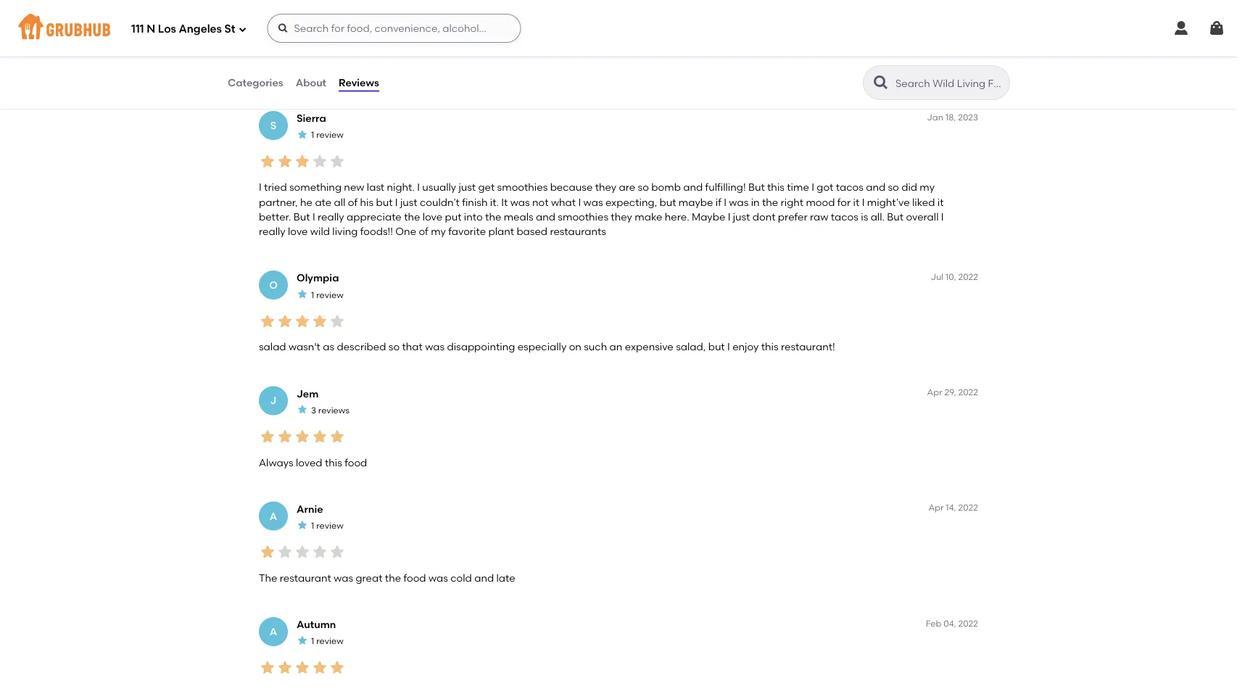 Task type: vqa. For each thing, say whether or not it's contained in the screenshot.
the bottommost "Caret right icon"
no



Task type: locate. For each thing, give the bounding box(es) containing it.
it right for
[[853, 196, 860, 208]]

0 vertical spatial smoothies
[[497, 181, 548, 194]]

the
[[762, 196, 778, 208], [404, 211, 420, 223], [485, 211, 501, 223], [385, 572, 401, 584]]

1 review up excellent.
[[311, 15, 344, 25]]

dont
[[753, 211, 776, 223]]

review down olympia
[[316, 290, 344, 300]]

0 horizontal spatial svg image
[[277, 22, 289, 34]]

1 vertical spatial food
[[345, 456, 367, 469]]

a
[[270, 510, 277, 523], [270, 626, 277, 638]]

was left cold
[[429, 572, 448, 584]]

0 horizontal spatial it
[[853, 196, 860, 208]]

but down bomb
[[660, 196, 676, 208]]

the down it.
[[485, 211, 501, 223]]

0 horizontal spatial really
[[259, 225, 286, 238]]

2 1 from the top
[[311, 130, 314, 140]]

into
[[464, 211, 483, 223]]

his
[[360, 196, 374, 208]]

3 1 from the top
[[311, 290, 314, 300]]

n
[[269, 4, 277, 17], [147, 23, 155, 36]]

smoothies up restaurants
[[558, 211, 609, 223]]

apr left the 14,
[[929, 503, 944, 513]]

of right all
[[348, 196, 358, 208]]

so right the are
[[638, 181, 649, 194]]

food up sierra
[[280, 66, 302, 78]]

2022 right 29,
[[959, 387, 978, 398]]

liked
[[912, 196, 935, 208]]

driver
[[555, 66, 583, 78]]

just down night. on the left
[[400, 196, 417, 208]]

1 vertical spatial really
[[259, 225, 286, 238]]

not
[[532, 196, 549, 208]]

1 vertical spatial smoothies
[[558, 211, 609, 223]]

love down the couldn't
[[423, 211, 443, 223]]

described
[[337, 341, 386, 353]]

fulfilling!
[[705, 181, 746, 194]]

meals
[[504, 211, 534, 223]]

1 for n
[[311, 15, 314, 25]]

0 horizontal spatial love
[[288, 225, 308, 238]]

put
[[445, 211, 462, 223]]

4 review from the top
[[316, 521, 344, 531]]

3 review from the top
[[316, 290, 344, 300]]

1 horizontal spatial svg image
[[1208, 20, 1226, 37]]

1 1 from the top
[[311, 15, 314, 25]]

2022 for salad wasn't as described so that was disappointing especially on such an expensive salad, but i enjoy this restaurant!
[[959, 272, 978, 282]]

i left tried
[[259, 181, 262, 194]]

i right overall
[[941, 211, 944, 223]]

2 horizontal spatial just
[[733, 211, 750, 223]]

0 vertical spatial just
[[459, 181, 476, 194]]

1 horizontal spatial love
[[423, 211, 443, 223]]

review for autumn
[[316, 636, 344, 646]]

but
[[748, 181, 765, 194], [294, 211, 310, 223], [887, 211, 904, 223]]

2022 right 10, on the right
[[959, 272, 978, 282]]

04,
[[944, 618, 956, 629]]

4 1 from the top
[[311, 521, 314, 531]]

cold
[[451, 572, 472, 584]]

it right "liked"
[[938, 196, 944, 208]]

2 2022 from the top
[[959, 387, 978, 398]]

mood
[[806, 196, 835, 208]]

a for autumn
[[270, 626, 277, 638]]

0 horizontal spatial n
[[147, 23, 155, 36]]

1 vertical spatial love
[[288, 225, 308, 238]]

i down night. on the left
[[395, 196, 398, 208]]

expensive
[[625, 341, 674, 353]]

st
[[224, 23, 235, 36]]

1 for olympia
[[311, 290, 314, 300]]

2022 for always loved this food
[[959, 387, 978, 398]]

this right enjoy
[[761, 341, 779, 353]]

but down the he
[[294, 211, 310, 223]]

2022 right 04,
[[959, 618, 978, 629]]

0 horizontal spatial but
[[294, 211, 310, 223]]

tacos down for
[[831, 211, 859, 223]]

this right the loved
[[325, 456, 342, 469]]

so left that
[[389, 341, 400, 353]]

really
[[318, 211, 344, 223], [259, 225, 286, 238]]

0 vertical spatial my
[[920, 181, 935, 194]]

1 for sierra
[[311, 130, 314, 140]]

i right what
[[578, 196, 581, 208]]

1 horizontal spatial food
[[345, 456, 367, 469]]

0 horizontal spatial smoothies
[[497, 181, 548, 194]]

111
[[131, 23, 144, 36]]

1 down autumn
[[311, 636, 314, 646]]

review down autumn
[[316, 636, 344, 646]]

2 review from the top
[[316, 130, 344, 140]]

2022
[[959, 272, 978, 282], [959, 387, 978, 398], [959, 503, 978, 513], [959, 618, 978, 629]]

of
[[348, 196, 358, 208], [419, 225, 429, 238]]

0 horizontal spatial just
[[400, 196, 417, 208]]

0 vertical spatial food
[[280, 66, 302, 78]]

review down arnie
[[316, 521, 344, 531]]

restaurant
[[280, 572, 331, 584]]

this inside i tried something new last night. i usually just get smoothies because they are so bomb and fulfilling! but this time i got tacos and so did my partner, he ate all of his but i just couldn't finish it. it was not what i was expecting, but maybe if i was in the right mood for it i might've liked it better. but i really appreciate the love put into the meals and smoothies they make here. maybe i just dont prefer raw tacos is all. but overall i really love wild living foods!! one of my favorite plant based restaurants
[[767, 181, 785, 194]]

raw
[[810, 211, 829, 223]]

food right 'great'
[[404, 572, 426, 584]]

1 horizontal spatial svg image
[[1173, 20, 1190, 37]]

restaurant!
[[781, 341, 835, 353]]

because
[[550, 181, 593, 194]]

2 1 review from the top
[[311, 130, 344, 140]]

svg image
[[1173, 20, 1190, 37], [277, 22, 289, 34]]

1 for arnie
[[311, 521, 314, 531]]

i up wild
[[313, 211, 315, 223]]

what
[[551, 196, 576, 208]]

partner,
[[259, 196, 298, 208]]

2 horizontal spatial but
[[708, 341, 725, 353]]

just
[[459, 181, 476, 194], [400, 196, 417, 208], [733, 211, 750, 223]]

review
[[316, 15, 344, 25], [316, 130, 344, 140], [316, 290, 344, 300], [316, 521, 344, 531], [316, 636, 344, 646]]

make
[[635, 211, 662, 223]]

so
[[638, 181, 649, 194], [888, 181, 899, 194], [389, 341, 400, 353]]

but right salad,
[[708, 341, 725, 353]]

love left wild
[[288, 225, 308, 238]]

2022 right the 14,
[[959, 503, 978, 513]]

1 horizontal spatial smoothies
[[558, 211, 609, 223]]

apr for the restaurant was great the food was cold and late
[[929, 503, 944, 513]]

but down might've
[[887, 211, 904, 223]]

my down put
[[431, 225, 446, 238]]

was down because
[[584, 196, 603, 208]]

review down sierra
[[316, 130, 344, 140]]

great
[[356, 572, 383, 584]]

a for arnie
[[270, 510, 277, 523]]

the up one
[[404, 211, 420, 223]]

always
[[259, 456, 293, 469]]

1 review down sierra
[[311, 130, 344, 140]]

salad wasn't as described so that was disappointing especially on such an expensive salad, but i enjoy this restaurant!
[[259, 341, 835, 353]]

2 vertical spatial just
[[733, 211, 750, 223]]

tacos
[[836, 181, 864, 194], [831, 211, 859, 223]]

1 vertical spatial of
[[419, 225, 429, 238]]

i right maybe
[[728, 211, 731, 223]]

especially
[[518, 341, 567, 353]]

food right the loved
[[345, 456, 367, 469]]

they
[[595, 181, 617, 194], [611, 211, 632, 223]]

1 horizontal spatial it
[[938, 196, 944, 208]]

smoothies
[[497, 181, 548, 194], [558, 211, 609, 223]]

feb 04, 2022
[[926, 618, 978, 629]]

1 vertical spatial n
[[147, 23, 155, 36]]

salad,
[[676, 341, 706, 353]]

review up excellent.
[[316, 15, 344, 25]]

svg image
[[1208, 20, 1226, 37], [238, 25, 247, 34]]

olympia
[[297, 272, 339, 284]]

0 vertical spatial n
[[269, 4, 277, 17]]

this up the right on the top of the page
[[767, 181, 785, 194]]

tacos up for
[[836, 181, 864, 194]]

0 horizontal spatial my
[[431, 225, 446, 238]]

1 vertical spatial a
[[270, 626, 277, 638]]

18,
[[946, 112, 956, 123]]

the left driver
[[534, 66, 553, 78]]

restaurants
[[550, 225, 606, 238]]

smoothies up it
[[497, 181, 548, 194]]

a left autumn
[[270, 626, 277, 638]]

just up finish
[[459, 181, 476, 194]]

1 review down arnie
[[311, 521, 344, 531]]

enjoy
[[733, 341, 759, 353]]

2022 for the restaurant was great the food was cold and late
[[959, 503, 978, 513]]

ate
[[315, 196, 332, 208]]

1 review for sierra
[[311, 130, 344, 140]]

really down ate
[[318, 211, 344, 223]]

finish
[[462, 196, 488, 208]]

items
[[427, 66, 454, 78]]

wild
[[310, 225, 330, 238]]

it.
[[490, 196, 499, 208]]

1
[[311, 15, 314, 25], [311, 130, 314, 140], [311, 290, 314, 300], [311, 521, 314, 531], [311, 636, 314, 646]]

i up is
[[862, 196, 865, 208]]

1 down arnie
[[311, 521, 314, 531]]

reviews
[[318, 405, 350, 416]]

i right night. on the left
[[417, 181, 420, 194]]

0 vertical spatial apr
[[927, 387, 943, 398]]

4 2022 from the top
[[959, 618, 978, 629]]

apr for always loved this food
[[927, 387, 943, 398]]

1 2022 from the top
[[959, 272, 978, 282]]

if
[[716, 196, 722, 208]]

courteous.
[[653, 66, 705, 78]]

they left the are
[[595, 181, 617, 194]]

1 up about
[[311, 15, 314, 25]]

0 vertical spatial really
[[318, 211, 344, 223]]

4 1 review from the top
[[311, 521, 344, 531]]

0 horizontal spatial but
[[376, 196, 393, 208]]

apr left 29,
[[927, 387, 943, 398]]

the left warm
[[376, 66, 394, 78]]

0 horizontal spatial food
[[280, 66, 302, 78]]

just left dont
[[733, 211, 750, 223]]

1 a from the top
[[270, 510, 277, 523]]

5 review from the top
[[316, 636, 344, 646]]

1 down olympia
[[311, 290, 314, 300]]

2 vertical spatial food
[[404, 572, 426, 584]]

3 1 review from the top
[[311, 290, 344, 300]]

1 review down olympia
[[311, 290, 344, 300]]

was
[[305, 66, 324, 78], [586, 66, 605, 78], [510, 196, 530, 208], [584, 196, 603, 208], [729, 196, 749, 208], [425, 341, 445, 353], [334, 572, 353, 584], [429, 572, 448, 584]]

0 horizontal spatial of
[[348, 196, 358, 208]]

maybe
[[679, 196, 713, 208]]

they down 'expecting,' at the top
[[611, 211, 632, 223]]

the left about
[[259, 66, 277, 78]]

1 horizontal spatial of
[[419, 225, 429, 238]]

star icon image
[[297, 14, 308, 25], [259, 38, 276, 55], [276, 38, 294, 55], [294, 38, 311, 55], [311, 38, 329, 55], [329, 38, 346, 55], [297, 129, 308, 141], [259, 153, 276, 171], [276, 153, 294, 171], [294, 153, 311, 171], [311, 153, 329, 171], [329, 153, 346, 171], [297, 289, 308, 300], [259, 313, 276, 330], [276, 313, 294, 330], [294, 313, 311, 330], [311, 313, 329, 330], [329, 313, 346, 330], [297, 404, 308, 416], [259, 428, 276, 446], [276, 428, 294, 446], [294, 428, 311, 446], [311, 428, 329, 446], [329, 428, 346, 446], [297, 520, 308, 531], [259, 544, 276, 561], [276, 544, 294, 561], [294, 544, 311, 561], [311, 544, 329, 561], [329, 544, 346, 561], [297, 635, 308, 647], [259, 659, 276, 677], [276, 659, 294, 677], [294, 659, 311, 677], [311, 659, 329, 677], [329, 659, 346, 677]]

1 vertical spatial apr
[[929, 503, 944, 513]]

excellent.
[[327, 66, 373, 78]]

1 1 review from the top
[[311, 15, 344, 25]]

my
[[920, 181, 935, 194], [431, 225, 446, 238]]

so up might've
[[888, 181, 899, 194]]

really down better.
[[259, 225, 286, 238]]

1 review for arnie
[[311, 521, 344, 531]]

1 horizontal spatial really
[[318, 211, 344, 223]]

but up in
[[748, 181, 765, 194]]

sierra
[[297, 113, 326, 125]]

2 horizontal spatial food
[[404, 572, 426, 584]]

0 vertical spatial of
[[348, 196, 358, 208]]

0 horizontal spatial so
[[389, 341, 400, 353]]

my up "liked"
[[920, 181, 935, 194]]

maybe
[[692, 211, 726, 223]]

0 vertical spatial a
[[270, 510, 277, 523]]

of right one
[[419, 225, 429, 238]]

the right in
[[762, 196, 778, 208]]

0 vertical spatial this
[[767, 181, 785, 194]]

right
[[781, 196, 804, 208]]

1 horizontal spatial so
[[638, 181, 649, 194]]

i left enjoy
[[727, 341, 730, 353]]

1 vertical spatial this
[[761, 341, 779, 353]]

1 down sierra
[[311, 130, 314, 140]]

the left restaurant
[[259, 572, 277, 584]]

0 vertical spatial love
[[423, 211, 443, 223]]

were
[[457, 66, 481, 78]]

a left arnie
[[270, 510, 277, 523]]

warm
[[397, 66, 425, 78]]

5 1 from the top
[[311, 636, 314, 646]]

3 2022 from the top
[[959, 503, 978, 513]]

still
[[483, 66, 499, 78]]

5 1 review from the top
[[311, 636, 344, 646]]

0 vertical spatial tacos
[[836, 181, 864, 194]]

main navigation navigation
[[0, 0, 1237, 57]]

jan 18, 2023
[[927, 112, 978, 123]]

Search Wild Living Foods search field
[[894, 76, 1005, 90]]

1 review down autumn
[[311, 636, 344, 646]]

2 a from the top
[[270, 626, 277, 638]]

but down last
[[376, 196, 393, 208]]

1 review from the top
[[316, 15, 344, 25]]



Task type: describe. For each thing, give the bounding box(es) containing it.
was left the kind
[[586, 66, 605, 78]]

late
[[496, 572, 515, 584]]

wasn't
[[289, 341, 320, 353]]

review for n
[[316, 15, 344, 25]]

1 vertical spatial just
[[400, 196, 417, 208]]

might've
[[867, 196, 910, 208]]

for
[[838, 196, 851, 208]]

1 horizontal spatial my
[[920, 181, 935, 194]]

and left late
[[474, 572, 494, 584]]

time
[[787, 181, 809, 194]]

2023
[[958, 112, 978, 123]]

1 vertical spatial they
[[611, 211, 632, 223]]

was up meals
[[510, 196, 530, 208]]

jem
[[297, 388, 319, 400]]

the food was excellent. the warm items were still warm. the driver was kind and courteous.
[[259, 66, 705, 78]]

got
[[817, 181, 834, 194]]

2 it from the left
[[938, 196, 944, 208]]

2 horizontal spatial so
[[888, 181, 899, 194]]

review for sierra
[[316, 130, 344, 140]]

was left 'great'
[[334, 572, 353, 584]]

on
[[569, 341, 582, 353]]

3
[[311, 405, 316, 416]]

categories button
[[227, 57, 284, 109]]

that
[[402, 341, 423, 353]]

warm.
[[501, 66, 532, 78]]

1 horizontal spatial but
[[660, 196, 676, 208]]

1 vertical spatial my
[[431, 225, 446, 238]]

kind
[[608, 66, 628, 78]]

always loved this food
[[259, 456, 367, 469]]

s
[[270, 120, 277, 132]]

living
[[332, 225, 358, 238]]

Search for food, convenience, alcohol... search field
[[267, 14, 521, 43]]

loved
[[296, 456, 322, 469]]

1 horizontal spatial n
[[269, 4, 277, 17]]

based
[[517, 225, 548, 238]]

salad
[[259, 341, 286, 353]]

n inside navigation
[[147, 23, 155, 36]]

in
[[751, 196, 760, 208]]

review for arnie
[[316, 521, 344, 531]]

14,
[[946, 503, 956, 513]]

better.
[[259, 211, 291, 223]]

last
[[367, 181, 385, 194]]

and down not
[[536, 211, 556, 223]]

0 vertical spatial they
[[595, 181, 617, 194]]

reviews button
[[338, 57, 380, 109]]

i right if at the top right of page
[[724, 196, 727, 208]]

feb
[[926, 618, 942, 629]]

was left in
[[729, 196, 749, 208]]

1 review for autumn
[[311, 636, 344, 646]]

favorite
[[448, 225, 486, 238]]

it
[[501, 196, 508, 208]]

prefer
[[778, 211, 808, 223]]

about
[[296, 76, 326, 89]]

apr 14, 2022
[[929, 503, 978, 513]]

tried
[[264, 181, 287, 194]]

search icon image
[[873, 74, 890, 91]]

1 vertical spatial tacos
[[831, 211, 859, 223]]

jan
[[927, 112, 944, 123]]

1 review for n
[[311, 15, 344, 25]]

i tried something new last night. i usually just get smoothies because they are so bomb and fulfilling! but this time i got tacos and so did my partner, he ate all of his but i just couldn't finish it. it was not what i was expecting, but maybe if i was in the right mood for it i might've liked it better. but i really appreciate the love put into the meals and smoothies they make here. maybe i just dont prefer raw tacos is all. but overall i really love wild living foods!! one of my favorite plant based restaurants
[[259, 181, 944, 238]]

and up maybe
[[683, 181, 703, 194]]

angeles
[[179, 23, 222, 36]]

1 review for olympia
[[311, 290, 344, 300]]

o
[[269, 279, 278, 292]]

about button
[[295, 57, 327, 109]]

jul
[[931, 272, 944, 282]]

2 horizontal spatial but
[[887, 211, 904, 223]]

autumn
[[297, 619, 336, 631]]

was right that
[[425, 341, 445, 353]]

1 horizontal spatial just
[[459, 181, 476, 194]]

los
[[158, 23, 176, 36]]

reviews
[[339, 76, 379, 89]]

the restaurant was great the food was cold and late
[[259, 572, 515, 584]]

are
[[619, 181, 636, 194]]

usually
[[422, 181, 456, 194]]

jul 10, 2022
[[931, 272, 978, 282]]

new
[[344, 181, 364, 194]]

the right 'great'
[[385, 572, 401, 584]]

overall
[[906, 211, 939, 223]]

disappointing
[[447, 341, 515, 353]]

3 reviews
[[311, 405, 350, 416]]

apr 29, 2022
[[927, 387, 978, 398]]

appreciate
[[347, 211, 402, 223]]

all
[[334, 196, 346, 208]]

such
[[584, 341, 607, 353]]

get
[[478, 181, 495, 194]]

here.
[[665, 211, 689, 223]]

1 horizontal spatial but
[[748, 181, 765, 194]]

arnie
[[297, 503, 323, 515]]

review for olympia
[[316, 290, 344, 300]]

and right the kind
[[631, 66, 650, 78]]

something
[[289, 181, 342, 194]]

night.
[[387, 181, 415, 194]]

1 for autumn
[[311, 636, 314, 646]]

he
[[300, 196, 313, 208]]

0 horizontal spatial svg image
[[238, 25, 247, 34]]

couldn't
[[420, 196, 460, 208]]

categories
[[228, 76, 283, 89]]

and up might've
[[866, 181, 886, 194]]

bomb
[[652, 181, 681, 194]]

i left got
[[812, 181, 814, 194]]

an
[[610, 341, 623, 353]]

expecting,
[[606, 196, 657, 208]]

was left excellent.
[[305, 66, 324, 78]]

2 vertical spatial this
[[325, 456, 342, 469]]

1 it from the left
[[853, 196, 860, 208]]

one
[[396, 225, 416, 238]]

all.
[[871, 211, 885, 223]]



